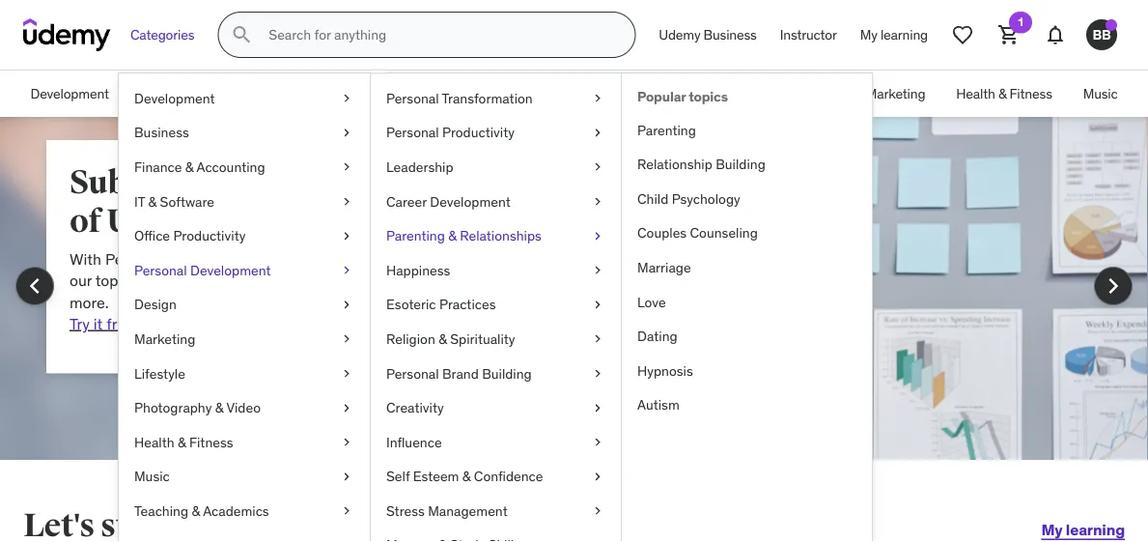 Task type: locate. For each thing, give the bounding box(es) containing it.
spirituality
[[450, 330, 516, 348]]

personal down religion
[[386, 365, 439, 382]]

topics
[[689, 88, 728, 105]]

0 vertical spatial music
[[1084, 85, 1118, 102]]

office productivity for health & fitness
[[491, 85, 600, 102]]

1 vertical spatial health
[[134, 433, 174, 451]]

1 horizontal spatial my
[[1042, 519, 1063, 539]]

productivity for lifestyle
[[173, 227, 246, 244]]

office productivity up plan,
[[134, 227, 246, 244]]

1 vertical spatial business
[[140, 85, 193, 102]]

personal up the design
[[134, 261, 187, 279]]

to up 'business,' at the left of the page
[[313, 249, 327, 269]]

1 horizontal spatial health & fitness
[[957, 85, 1053, 102]]

& right religion
[[439, 330, 447, 348]]

with
[[70, 249, 102, 269]]

my learning for topmost my learning link
[[861, 26, 929, 43]]

popular topics
[[638, 88, 728, 105]]

health & fitness link down shopping cart with 1 item image
[[941, 71, 1068, 117]]

music up teaching
[[134, 468, 170, 485]]

0 horizontal spatial udemy
[[106, 201, 214, 241]]

0 vertical spatial finance & accounting
[[224, 85, 351, 102]]

office productivity link up leadership link at top
[[475, 71, 615, 117]]

1 horizontal spatial personal development
[[631, 85, 764, 102]]

personal development for health & fitness
[[631, 85, 764, 102]]

self
[[386, 468, 410, 485]]

it & software link for lifestyle
[[119, 184, 370, 219]]

0 vertical spatial music link
[[1068, 71, 1134, 117]]

xsmall image inside the 'career development' "link"
[[590, 192, 606, 211]]

productivity up personal productivity link
[[530, 85, 600, 102]]

0 vertical spatial finance & accounting link
[[209, 71, 367, 117]]

business link for health & fitness
[[124, 71, 209, 117]]

1 horizontal spatial learning
[[1067, 519, 1126, 539]]

submit search image
[[230, 23, 253, 46]]

health down the photography
[[134, 433, 174, 451]]

my learning
[[861, 26, 929, 43], [1042, 519, 1126, 539]]

development link
[[15, 71, 124, 117], [119, 81, 370, 116]]

music for the bottom music link
[[134, 468, 170, 485]]

2 vertical spatial productivity
[[173, 227, 246, 244]]

music link down the bb 'link'
[[1068, 71, 1134, 117]]

0 horizontal spatial health & fitness link
[[119, 425, 370, 459]]

productivity down transformation
[[443, 124, 515, 141]]

relationships
[[460, 227, 542, 244]]

0 horizontal spatial office productivity
[[134, 227, 246, 244]]

personal left the topics
[[631, 85, 682, 102]]

finance down submit search "icon"
[[224, 85, 271, 102]]

xsmall image inside happiness link
[[590, 261, 606, 280]]

office productivity link for lifestyle
[[119, 219, 370, 253]]

software up plan,
[[160, 193, 214, 210]]

xsmall image for personal brand building
[[590, 364, 606, 383]]

0 vertical spatial office productivity
[[491, 85, 600, 102]]

parenting for parenting
[[638, 121, 697, 138]]

1 vertical spatial learning
[[1067, 519, 1126, 539]]

personal up rated at left
[[105, 249, 166, 269]]

it & software link up get
[[119, 184, 370, 219]]

teaching & academics link
[[119, 494, 370, 528]]

business
[[704, 26, 757, 43], [140, 85, 193, 102], [134, 124, 189, 141]]

business up subscribe
[[134, 124, 189, 141]]

software up the 'personal productivity'
[[407, 85, 460, 102]]

0 horizontal spatial accounting
[[197, 158, 265, 176]]

courses
[[165, 270, 219, 290]]

1 vertical spatial building
[[482, 365, 532, 382]]

it & software up the 'personal productivity'
[[382, 85, 460, 102]]

xsmall image
[[339, 89, 355, 108], [590, 89, 606, 108], [590, 158, 606, 177], [339, 192, 355, 211], [590, 192, 606, 211], [590, 261, 606, 280], [339, 364, 355, 383], [339, 398, 355, 417], [590, 433, 606, 452], [339, 467, 355, 486], [590, 502, 606, 521]]

personal up the 'personal productivity'
[[386, 89, 439, 107]]

0 horizontal spatial office productivity link
[[119, 219, 370, 253]]

health down wishlist icon
[[957, 85, 996, 102]]

xsmall image for stress management
[[590, 502, 606, 521]]

self esteem & confidence link
[[371, 459, 621, 494]]

1 vertical spatial accounting
[[197, 158, 265, 176]]

influence
[[386, 433, 442, 451]]

to left the
[[225, 162, 256, 202]]

0 vertical spatial personal development link
[[615, 71, 779, 117]]

music link up academics
[[119, 459, 370, 494]]

it up rated at left
[[134, 193, 145, 210]]

xsmall image inside influence link
[[590, 433, 606, 452]]

0 vertical spatial udemy
[[659, 26, 701, 43]]

0 horizontal spatial it
[[134, 193, 145, 210]]

finance & accounting
[[224, 85, 351, 102], [134, 158, 265, 176]]

1 vertical spatial productivity
[[443, 124, 515, 141]]

0 vertical spatial health & fitness
[[957, 85, 1053, 102]]

parenting up happiness
[[386, 227, 445, 244]]

of right 8,000
[[377, 249, 391, 269]]

love link
[[622, 285, 873, 319]]

0 horizontal spatial it & software
[[134, 193, 214, 210]]

autism link
[[622, 388, 873, 422]]

0 vertical spatial parenting
[[638, 121, 697, 138]]

xsmall image for it & software
[[339, 192, 355, 211]]

finance up plan,
[[134, 158, 182, 176]]

personal inside subscribe to the best of udemy with personal plan, you get access to 8,000 of our top-rated courses in tech, business, and more. try it free
[[105, 249, 166, 269]]

my learning link
[[849, 12, 940, 58], [1042, 506, 1126, 542]]

music down the bb 'link'
[[1084, 85, 1118, 102]]

xsmall image inside design link
[[339, 295, 355, 314]]

1 vertical spatial office productivity link
[[119, 219, 370, 253]]

xsmall image inside "religion & spirituality" "link"
[[590, 330, 606, 349]]

1 horizontal spatial my learning
[[1042, 519, 1126, 539]]

0 vertical spatial building
[[716, 155, 766, 173]]

health & fitness down shopping cart with 1 item image
[[957, 85, 1053, 102]]

finance & accounting for health & fitness
[[224, 85, 351, 102]]

health & fitness
[[957, 85, 1053, 102], [134, 433, 233, 451]]

0 vertical spatial software
[[407, 85, 460, 102]]

xsmall image for photography & video
[[339, 398, 355, 417]]

marketing link for health & fitness
[[851, 71, 941, 117]]

xsmall image for religion & spirituality
[[590, 330, 606, 349]]

xsmall image for creativity
[[590, 398, 606, 417]]

health
[[957, 85, 996, 102], [134, 433, 174, 451]]

& right esteem
[[463, 468, 471, 485]]

personal development link
[[615, 71, 779, 117], [119, 253, 370, 288]]

& down "career development"
[[449, 227, 457, 244]]

0 vertical spatial marketing
[[867, 85, 926, 102]]

building down parenting link
[[716, 155, 766, 173]]

1 vertical spatial fitness
[[189, 433, 233, 451]]

0 vertical spatial office
[[491, 85, 526, 102]]

finance & accounting up plan,
[[134, 158, 265, 176]]

1 vertical spatial it & software
[[134, 193, 214, 210]]

confidence
[[474, 468, 544, 485]]

finance & accounting link down submit search "icon"
[[209, 71, 367, 117]]

dating
[[638, 327, 678, 345]]

business,
[[277, 270, 342, 290]]

parenting down popular
[[638, 121, 697, 138]]

development for personal development link related to lifestyle
[[190, 261, 271, 279]]

xsmall image inside parenting & relationships link
[[590, 226, 606, 245]]

design link
[[119, 288, 370, 322]]

religion
[[386, 330, 436, 348]]

xsmall image for career development
[[590, 192, 606, 211]]

development for personal development link corresponding to health & fitness
[[685, 85, 764, 102]]

it & software for health & fitness
[[382, 85, 460, 102]]

marketing
[[867, 85, 926, 102], [134, 330, 196, 348]]

xsmall image inside the personal transformation 'link'
[[590, 89, 606, 108]]

xsmall image inside photography & video link
[[339, 398, 355, 417]]

udemy inside subscribe to the best of udemy with personal plan, you get access to 8,000 of our top-rated courses in tech, business, and more. try it free
[[106, 201, 214, 241]]

couples counseling link
[[622, 216, 873, 250]]

& up the 'personal productivity'
[[396, 85, 404, 102]]

music link
[[1068, 71, 1134, 117], [119, 459, 370, 494]]

1 horizontal spatial music
[[1084, 85, 1118, 102]]

finance & accounting for lifestyle
[[134, 158, 265, 176]]

business up the topics
[[704, 26, 757, 43]]

it & software
[[382, 85, 460, 102], [134, 193, 214, 210]]

personal development
[[631, 85, 764, 102], [134, 261, 271, 279]]

office up plan,
[[134, 227, 170, 244]]

office up personal productivity link
[[491, 85, 526, 102]]

& right teaching
[[192, 502, 200, 519]]

fitness down shopping cart with 1 item image
[[1010, 85, 1053, 102]]

1 horizontal spatial office
[[491, 85, 526, 102]]

video
[[227, 399, 261, 416]]

xsmall image inside personal productivity link
[[590, 123, 606, 142]]

personal inside 'link'
[[386, 89, 439, 107]]

1 vertical spatial music
[[134, 468, 170, 485]]

personal up "leadership"
[[386, 124, 439, 141]]

happiness
[[386, 261, 451, 279]]

0 vertical spatial personal development
[[631, 85, 764, 102]]

1 vertical spatial personal development
[[134, 261, 271, 279]]

xsmall image for finance & accounting
[[339, 158, 355, 177]]

personal development for lifestyle
[[134, 261, 271, 279]]

0 vertical spatial to
[[225, 162, 256, 202]]

0 vertical spatial productivity
[[530, 85, 600, 102]]

udemy
[[659, 26, 701, 43], [106, 201, 214, 241]]

xsmall image inside music link
[[339, 467, 355, 486]]

1 horizontal spatial my learning link
[[1042, 506, 1126, 542]]

xsmall image inside lifestyle link
[[339, 364, 355, 383]]

fitness down photography & video
[[189, 433, 233, 451]]

business link up the
[[119, 116, 370, 150]]

office productivity up personal productivity link
[[491, 85, 600, 102]]

health & fitness down the photography
[[134, 433, 233, 451]]

to
[[225, 162, 256, 202], [313, 249, 327, 269]]

marketing link for lifestyle
[[119, 322, 370, 356]]

1 horizontal spatial fitness
[[1010, 85, 1053, 102]]

software
[[407, 85, 460, 102], [160, 193, 214, 210]]

office
[[491, 85, 526, 102], [134, 227, 170, 244]]

2 horizontal spatial productivity
[[530, 85, 600, 102]]

categories
[[130, 26, 195, 43]]

productivity for health & fitness
[[530, 85, 600, 102]]

0 horizontal spatial personal development link
[[119, 253, 370, 288]]

music for right music link
[[1084, 85, 1118, 102]]

0 horizontal spatial health & fitness
[[134, 433, 233, 451]]

accounting for health & fitness
[[285, 85, 351, 102]]

relationship building link
[[622, 147, 873, 182]]

bb
[[1093, 26, 1112, 43]]

of up with at the left
[[70, 201, 101, 241]]

lifestyle
[[134, 365, 185, 382]]

child psychology
[[638, 190, 741, 207]]

1 vertical spatial my learning
[[1042, 519, 1126, 539]]

1 horizontal spatial music link
[[1068, 71, 1134, 117]]

influence link
[[371, 425, 621, 459]]

productivity up you at top
[[173, 227, 246, 244]]

xsmall image inside personal development link
[[339, 261, 355, 280]]

0 horizontal spatial learning
[[881, 26, 929, 43]]

teaching & academics
[[134, 502, 269, 519]]

0 vertical spatial it
[[382, 85, 393, 102]]

development link down submit search "icon"
[[119, 81, 370, 116]]

1 horizontal spatial office productivity
[[491, 85, 600, 102]]

1 vertical spatial health & fitness link
[[119, 425, 370, 459]]

udemy up popular topics
[[659, 26, 701, 43]]

development inside "link"
[[430, 193, 511, 210]]

personal for the personal brand building link at the bottom of the page
[[386, 365, 439, 382]]

hypnosis
[[638, 362, 694, 379]]

1 horizontal spatial accounting
[[285, 85, 351, 102]]

personal transformation
[[386, 89, 533, 107]]

marketing for health & fitness
[[867, 85, 926, 102]]

more.
[[70, 292, 109, 312]]

it up the 'personal productivity'
[[382, 85, 393, 102]]

0 horizontal spatial my learning link
[[849, 12, 940, 58]]

business for health & fitness
[[140, 85, 193, 102]]

1 horizontal spatial personal development link
[[615, 71, 779, 117]]

0 vertical spatial accounting
[[285, 85, 351, 102]]

practices
[[440, 296, 496, 313]]

1 vertical spatial marketing
[[134, 330, 196, 348]]

0 horizontal spatial of
[[70, 201, 101, 241]]

child
[[638, 190, 669, 207]]

1 vertical spatial office productivity
[[134, 227, 246, 244]]

you
[[207, 249, 232, 269]]

0 vertical spatial health & fitness link
[[941, 71, 1068, 117]]

esteem
[[413, 468, 459, 485]]

business link down categories dropdown button
[[124, 71, 209, 117]]

self esteem & confidence
[[386, 468, 544, 485]]

finance & accounting down submit search "icon"
[[224, 85, 351, 102]]

1 horizontal spatial of
[[377, 249, 391, 269]]

development
[[30, 85, 109, 102], [685, 85, 764, 102], [134, 89, 215, 107], [430, 193, 511, 210], [190, 261, 271, 279]]

udemy up plan,
[[106, 201, 214, 241]]

0 vertical spatial finance
[[224, 85, 271, 102]]

0 vertical spatial learning
[[881, 26, 929, 43]]

it & software link
[[367, 71, 475, 117], [119, 184, 370, 219]]

0 horizontal spatial marketing link
[[119, 322, 370, 356]]

1 horizontal spatial health
[[957, 85, 996, 102]]

finance & accounting link up get
[[119, 150, 370, 184]]

xsmall image inside "teaching & academics" link
[[339, 502, 355, 521]]

xsmall image for self esteem & confidence
[[590, 467, 606, 486]]

xsmall image for marketing
[[339, 330, 355, 349]]

& left video
[[215, 399, 224, 416]]

office for health & fitness
[[491, 85, 526, 102]]

1 vertical spatial software
[[160, 193, 214, 210]]

0 vertical spatial my
[[861, 26, 878, 43]]

it & software up plan,
[[134, 193, 214, 210]]

of
[[70, 201, 101, 241], [377, 249, 391, 269]]

0 horizontal spatial my learning
[[861, 26, 929, 43]]

xsmall image inside it & software link
[[339, 192, 355, 211]]

0 vertical spatial marketing link
[[851, 71, 941, 117]]

0 vertical spatial my learning link
[[849, 12, 940, 58]]

xsmall image inside business link
[[339, 123, 355, 142]]

0 horizontal spatial to
[[225, 162, 256, 202]]

1 horizontal spatial udemy
[[659, 26, 701, 43]]

1 vertical spatial my learning link
[[1042, 506, 1126, 542]]

xsmall image inside leadership link
[[590, 158, 606, 177]]

0 horizontal spatial marketing
[[134, 330, 196, 348]]

0 horizontal spatial finance
[[134, 158, 182, 176]]

development link down udemy image
[[15, 71, 124, 117]]

development link for lifestyle
[[119, 81, 370, 116]]

xsmall image for personal transformation
[[590, 89, 606, 108]]

xsmall image inside self esteem & confidence link
[[590, 467, 606, 486]]

business down categories dropdown button
[[140, 85, 193, 102]]

0 vertical spatial health
[[957, 85, 996, 102]]

stress management link
[[371, 494, 621, 528]]

office productivity link up tech,
[[119, 219, 370, 253]]

1 vertical spatial finance & accounting link
[[119, 150, 370, 184]]

0 horizontal spatial building
[[482, 365, 532, 382]]

personal for the personal transformation 'link'
[[386, 89, 439, 107]]

esoteric
[[386, 296, 436, 313]]

personal brand building
[[386, 365, 532, 382]]

career development link
[[371, 184, 621, 219]]

0 horizontal spatial personal development
[[134, 261, 271, 279]]

xsmall image for parenting & relationships
[[590, 226, 606, 245]]

building down "religion & spirituality" "link"
[[482, 365, 532, 382]]

1 horizontal spatial finance
[[224, 85, 271, 102]]

0 horizontal spatial music
[[134, 468, 170, 485]]

xsmall image for personal productivity
[[590, 123, 606, 142]]

xsmall image inside the personal brand building link
[[590, 364, 606, 383]]

0 horizontal spatial software
[[160, 193, 214, 210]]

1 horizontal spatial productivity
[[443, 124, 515, 141]]

xsmall image for happiness
[[590, 261, 606, 280]]

love
[[638, 293, 666, 310]]

health & fitness link down video
[[119, 425, 370, 459]]

0 horizontal spatial my
[[861, 26, 878, 43]]

xsmall image inside stress management link
[[590, 502, 606, 521]]

personal productivity link
[[371, 116, 621, 150]]

brand
[[443, 365, 479, 382]]

xsmall image inside creativity "link"
[[590, 398, 606, 417]]

bb link
[[1079, 12, 1126, 58]]

1 horizontal spatial to
[[313, 249, 327, 269]]

1 vertical spatial udemy
[[106, 201, 214, 241]]

1 vertical spatial office
[[134, 227, 170, 244]]

1 vertical spatial personal development link
[[119, 253, 370, 288]]

1 horizontal spatial parenting
[[638, 121, 697, 138]]

accounting up you at top
[[197, 158, 265, 176]]

xsmall image
[[339, 123, 355, 142], [590, 123, 606, 142], [339, 158, 355, 177], [339, 226, 355, 245], [590, 226, 606, 245], [339, 261, 355, 280], [339, 295, 355, 314], [590, 295, 606, 314], [339, 330, 355, 349], [590, 330, 606, 349], [590, 364, 606, 383], [590, 398, 606, 417], [339, 433, 355, 452], [590, 467, 606, 486], [339, 502, 355, 521]]

1 horizontal spatial marketing link
[[851, 71, 941, 117]]

marketing for lifestyle
[[134, 330, 196, 348]]

1 vertical spatial it
[[134, 193, 145, 210]]

popular
[[638, 88, 686, 105]]

1 horizontal spatial building
[[716, 155, 766, 173]]

it & software link up the 'personal productivity'
[[367, 71, 475, 117]]

office productivity link
[[475, 71, 615, 117], [119, 219, 370, 253]]

& up plan,
[[185, 158, 194, 176]]

0 horizontal spatial productivity
[[173, 227, 246, 244]]

design
[[134, 296, 177, 313]]

xsmall image inside esoteric practices link
[[590, 295, 606, 314]]

relationship
[[638, 155, 713, 173]]

0 horizontal spatial parenting
[[386, 227, 445, 244]]

accounting up best
[[285, 85, 351, 102]]



Task type: vqa. For each thing, say whether or not it's contained in the screenshot.
dating "Link"
yes



Task type: describe. For each thing, give the bounding box(es) containing it.
career development
[[386, 193, 511, 210]]

marriage link
[[622, 250, 873, 285]]

autism
[[638, 396, 680, 414]]

udemy business
[[659, 26, 757, 43]]

academics
[[203, 502, 269, 519]]

creativity link
[[371, 391, 621, 425]]

software for health & fitness
[[407, 85, 460, 102]]

parenting for parenting & relationships
[[386, 227, 445, 244]]

marriage
[[638, 259, 691, 276]]

wishlist image
[[952, 23, 975, 46]]

child psychology link
[[622, 182, 873, 216]]

dating link
[[622, 319, 873, 354]]

0 horizontal spatial health
[[134, 433, 174, 451]]

esoteric practices
[[386, 296, 496, 313]]

parenting & relationships link
[[371, 219, 621, 253]]

xsmall image for music
[[339, 467, 355, 486]]

counseling
[[690, 224, 758, 242]]

carousel element
[[0, 117, 1149, 506]]

xsmall image for teaching & academics
[[339, 502, 355, 521]]

categories button
[[119, 12, 206, 58]]

office for lifestyle
[[134, 227, 170, 244]]

previous image
[[19, 271, 50, 301]]

learning for topmost my learning link
[[881, 26, 929, 43]]

it & software for lifestyle
[[134, 193, 214, 210]]

0 vertical spatial fitness
[[1010, 85, 1053, 102]]

instructor link
[[769, 12, 849, 58]]

shopping cart with 1 item image
[[998, 23, 1021, 46]]

udemy business link
[[648, 12, 769, 58]]

parenting & relationships element
[[621, 73, 873, 542]]

& up the
[[274, 85, 282, 102]]

personal development link for lifestyle
[[119, 253, 370, 288]]

xsmall image for leadership
[[590, 158, 606, 177]]

leadership link
[[371, 150, 621, 184]]

it
[[93, 314, 103, 334]]

xsmall image for personal development
[[339, 261, 355, 280]]

1 link
[[987, 12, 1033, 58]]

development for the 'career development' "link"
[[430, 193, 511, 210]]

it for health & fitness
[[382, 85, 393, 102]]

learning for bottommost my learning link
[[1067, 519, 1126, 539]]

xsmall image for office productivity
[[339, 226, 355, 245]]

office productivity link for health & fitness
[[475, 71, 615, 117]]

free
[[106, 314, 134, 334]]

finance for lifestyle
[[134, 158, 182, 176]]

software for lifestyle
[[160, 193, 214, 210]]

it for lifestyle
[[134, 193, 145, 210]]

1 vertical spatial to
[[313, 249, 327, 269]]

my learning for bottommost my learning link
[[1042, 519, 1126, 539]]

personal productivity
[[386, 124, 515, 141]]

try it free link
[[70, 314, 134, 334]]

personal brand building link
[[371, 356, 621, 391]]

xsmall image for development
[[339, 89, 355, 108]]

personal for personal development link related to lifestyle
[[134, 261, 187, 279]]

tech,
[[239, 270, 273, 290]]

photography
[[134, 399, 212, 416]]

subscribe
[[70, 162, 219, 202]]

it & software link for health & fitness
[[367, 71, 475, 117]]

xsmall image for business
[[339, 123, 355, 142]]

plan,
[[169, 249, 204, 269]]

psychology
[[672, 190, 741, 207]]

subscribe to the best of udemy with personal plan, you get access to 8,000 of our top-rated courses in tech, business, and more. try it free
[[70, 162, 391, 334]]

0 vertical spatial business
[[704, 26, 757, 43]]

1 vertical spatial health & fitness
[[134, 433, 233, 451]]

accounting for lifestyle
[[197, 158, 265, 176]]

career
[[386, 193, 427, 210]]

religion & spirituality link
[[371, 322, 621, 356]]

business for lifestyle
[[134, 124, 189, 141]]

personal development link for health & fitness
[[615, 71, 779, 117]]

finance for health & fitness
[[224, 85, 271, 102]]

xsmall image for influence
[[590, 433, 606, 452]]

& up rated at left
[[148, 193, 157, 210]]

& inside "link"
[[439, 330, 447, 348]]

teaching
[[134, 502, 189, 519]]

udemy image
[[23, 18, 111, 51]]

the
[[262, 162, 311, 202]]

1 vertical spatial my
[[1042, 519, 1063, 539]]

1 vertical spatial music link
[[119, 459, 370, 494]]

our
[[70, 270, 92, 290]]

office productivity for lifestyle
[[134, 227, 246, 244]]

development link for health & fitness
[[15, 71, 124, 117]]

Search for anything text field
[[265, 18, 612, 51]]

0 horizontal spatial fitness
[[189, 433, 233, 451]]

finance & accounting link for health & fitness
[[209, 71, 367, 117]]

rated
[[125, 270, 161, 290]]

happiness link
[[371, 253, 621, 288]]

1 vertical spatial of
[[377, 249, 391, 269]]

relationship building
[[638, 155, 766, 173]]

business link for lifestyle
[[119, 116, 370, 150]]

creativity
[[386, 399, 444, 416]]

get
[[235, 249, 258, 269]]

lifestyle link
[[119, 356, 370, 391]]

hypnosis link
[[622, 354, 873, 388]]

esoteric practices link
[[371, 288, 621, 322]]

building inside 'parenting & relationships' element
[[716, 155, 766, 173]]

personal transformation link
[[371, 81, 621, 116]]

personal for personal development link corresponding to health & fitness
[[631, 85, 682, 102]]

1 horizontal spatial health & fitness link
[[941, 71, 1068, 117]]

top-
[[95, 270, 125, 290]]

personal for personal productivity link
[[386, 124, 439, 141]]

access
[[262, 249, 310, 269]]

leadership
[[386, 158, 454, 176]]

finance & accounting link for lifestyle
[[119, 150, 370, 184]]

udemy inside udemy business link
[[659, 26, 701, 43]]

couples
[[638, 224, 687, 242]]

photography & video link
[[119, 391, 370, 425]]

stress
[[386, 502, 425, 519]]

& down the photography
[[178, 433, 186, 451]]

& down shopping cart with 1 item image
[[999, 85, 1007, 102]]

try
[[70, 314, 90, 334]]

photography & video
[[134, 399, 261, 416]]

parenting & relationships
[[386, 227, 542, 244]]

in
[[223, 270, 235, 290]]

management
[[428, 502, 508, 519]]

next image
[[1099, 271, 1130, 301]]

transformation
[[442, 89, 533, 107]]

xsmall image for design
[[339, 295, 355, 314]]

couples counseling
[[638, 224, 758, 242]]

best
[[317, 162, 381, 202]]

religion & spirituality
[[386, 330, 516, 348]]

8,000
[[331, 249, 373, 269]]

1
[[1019, 14, 1024, 29]]

instructor
[[780, 26, 838, 43]]

parenting link
[[622, 113, 873, 147]]

you have alerts image
[[1106, 19, 1118, 31]]

and
[[345, 270, 371, 290]]

notifications image
[[1045, 23, 1068, 46]]

xsmall image for health & fitness
[[339, 433, 355, 452]]

xsmall image for esoteric practices
[[590, 295, 606, 314]]

xsmall image for lifestyle
[[339, 364, 355, 383]]



